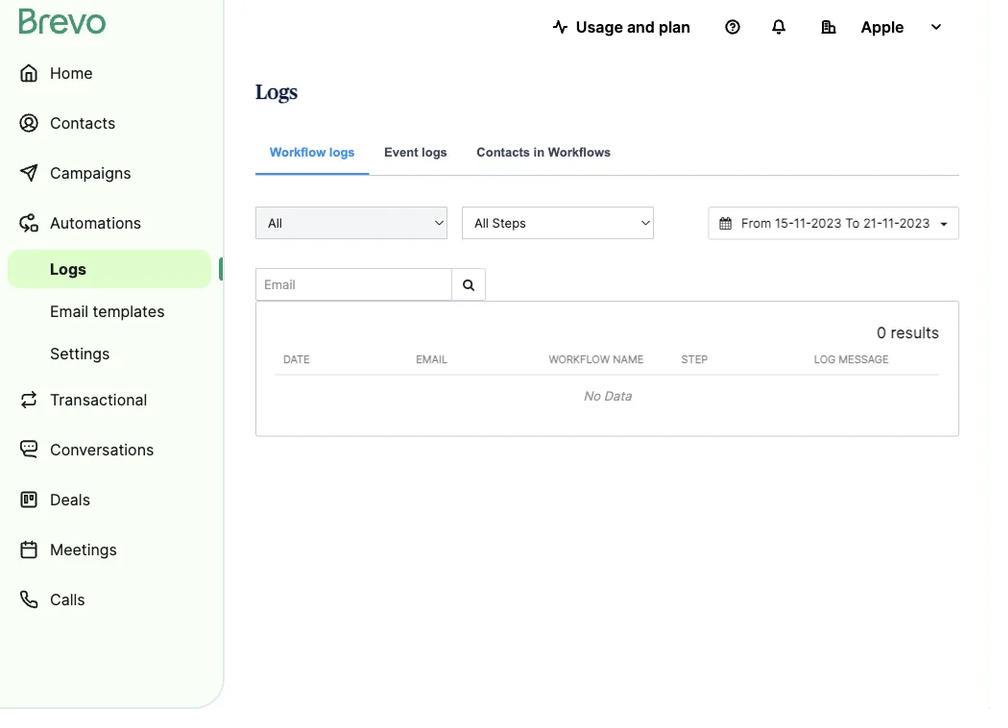 Task type: describe. For each thing, give the bounding box(es) containing it.
contacts link
[[8, 100, 211, 146]]

conversations link
[[8, 427, 211, 473]]

date
[[283, 353, 310, 365]]

logs for event logs
[[422, 145, 448, 159]]

email templates
[[50, 302, 165, 320]]

contacts in workflows
[[477, 145, 611, 159]]

workflow logs
[[270, 145, 355, 159]]

logs link
[[8, 250, 211, 288]]

campaigns link
[[8, 150, 211, 196]]

email for email
[[416, 353, 448, 365]]

no data
[[584, 388, 632, 403]]

apple button
[[806, 8, 960, 46]]

event
[[384, 145, 418, 159]]

meetings
[[50, 540, 117, 559]]

message
[[839, 353, 889, 365]]

workflows
[[548, 145, 611, 159]]

0 results
[[877, 323, 940, 342]]

name
[[613, 353, 644, 365]]

calls link
[[8, 576, 211, 623]]

search image
[[463, 278, 475, 291]]

workflow for workflow logs
[[270, 145, 326, 159]]

results
[[891, 323, 940, 342]]

step
[[682, 353, 708, 365]]

email for email templates
[[50, 302, 88, 320]]

contacts for contacts in workflows
[[477, 145, 530, 159]]

event logs
[[384, 145, 448, 159]]

logs for workflow logs
[[329, 145, 355, 159]]

automations
[[50, 213, 141, 232]]

campaigns
[[50, 163, 131, 182]]

automations link
[[8, 200, 211, 246]]

calendar image
[[720, 217, 732, 230]]

workflow for workflow name
[[549, 353, 610, 365]]

transactional link
[[8, 377, 211, 423]]

event logs link
[[370, 131, 462, 176]]

0
[[877, 323, 887, 342]]

deals
[[50, 490, 90, 509]]

plan
[[659, 17, 691, 36]]

workflow logs link
[[256, 131, 370, 175]]

no
[[584, 388, 601, 403]]

apple
[[861, 17, 905, 36]]

home link
[[8, 50, 211, 96]]

contacts in workflows link
[[462, 131, 626, 175]]

Email text field
[[256, 268, 452, 301]]

0 horizontal spatial logs
[[50, 259, 86, 278]]



Task type: locate. For each thing, give the bounding box(es) containing it.
logs
[[256, 82, 298, 102], [50, 259, 86, 278]]

log message
[[815, 353, 889, 365]]

logs right event
[[422, 145, 448, 159]]

None text field
[[735, 214, 937, 232]]

1 logs from the left
[[329, 145, 355, 159]]

2 logs from the left
[[422, 145, 448, 159]]

logs inside event logs link
[[422, 145, 448, 159]]

usage and plan button
[[538, 8, 706, 46]]

0 vertical spatial email
[[50, 302, 88, 320]]

email
[[50, 302, 88, 320], [416, 353, 448, 365]]

0 horizontal spatial logs
[[329, 145, 355, 159]]

logs
[[329, 145, 355, 159], [422, 145, 448, 159]]

1 horizontal spatial email
[[416, 353, 448, 365]]

in
[[534, 145, 545, 159]]

0 vertical spatial contacts
[[50, 113, 116, 132]]

log
[[815, 353, 836, 365]]

deals link
[[8, 477, 211, 523]]

usage and plan
[[576, 17, 691, 36]]

contacts
[[50, 113, 116, 132], [477, 145, 530, 159]]

meetings link
[[8, 527, 211, 573]]

email templates link
[[8, 292, 211, 331]]

logs down the automations on the top of the page
[[50, 259, 86, 278]]

0 vertical spatial workflow
[[270, 145, 326, 159]]

1 vertical spatial contacts
[[477, 145, 530, 159]]

0 horizontal spatial email
[[50, 302, 88, 320]]

1 vertical spatial workflow
[[549, 353, 610, 365]]

0 horizontal spatial contacts
[[50, 113, 116, 132]]

templates
[[93, 302, 165, 320]]

contacts up "campaigns"
[[50, 113, 116, 132]]

calls
[[50, 590, 85, 609]]

logs inside workflow logs link
[[329, 145, 355, 159]]

1 horizontal spatial workflow
[[549, 353, 610, 365]]

1 vertical spatial logs
[[50, 259, 86, 278]]

usage
[[576, 17, 623, 36]]

transactional
[[50, 390, 147, 409]]

workflow name
[[549, 353, 644, 365]]

0 horizontal spatial workflow
[[270, 145, 326, 159]]

home
[[50, 63, 93, 82]]

settings link
[[8, 334, 211, 373]]

contacts left in
[[477, 145, 530, 159]]

0 vertical spatial logs
[[256, 82, 298, 102]]

1 horizontal spatial logs
[[256, 82, 298, 102]]

workflow inside workflow logs link
[[270, 145, 326, 159]]

and
[[627, 17, 655, 36]]

data
[[604, 388, 632, 403]]

logs up the workflow logs
[[256, 82, 298, 102]]

settings
[[50, 344, 110, 363]]

conversations
[[50, 440, 154, 459]]

1 horizontal spatial logs
[[422, 145, 448, 159]]

workflow
[[270, 145, 326, 159], [549, 353, 610, 365]]

1 horizontal spatial contacts
[[477, 145, 530, 159]]

1 vertical spatial email
[[416, 353, 448, 365]]

logs left event
[[329, 145, 355, 159]]

contacts for contacts
[[50, 113, 116, 132]]



Task type: vqa. For each thing, say whether or not it's contained in the screenshot.
Apple BUTTON
yes



